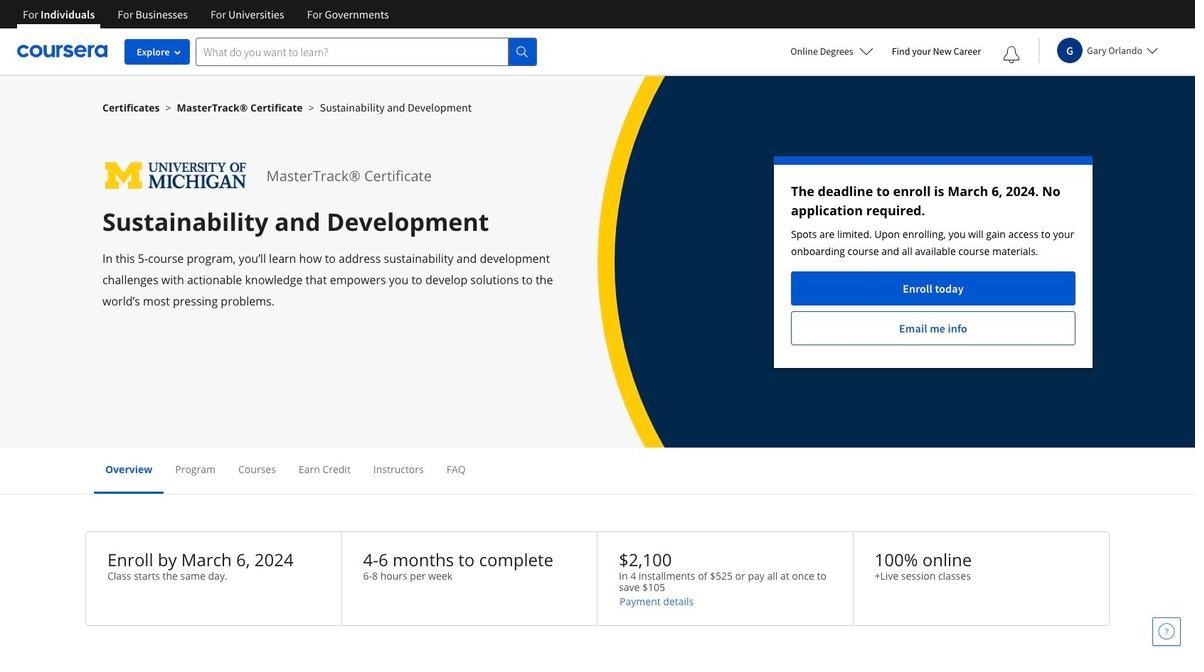 Task type: vqa. For each thing, say whether or not it's contained in the screenshot.
search field at the top left of page
yes



Task type: locate. For each thing, give the bounding box(es) containing it.
status
[[774, 157, 1093, 368]]

None search field
[[196, 37, 537, 66]]



Task type: describe. For each thing, give the bounding box(es) containing it.
certificate menu element
[[94, 448, 1101, 494]]

university of michigan image
[[102, 157, 249, 196]]

coursera image
[[17, 40, 107, 63]]

What do you want to learn? text field
[[196, 37, 509, 66]]

banner navigation
[[11, 0, 400, 28]]

help center image
[[1158, 624, 1175, 641]]



